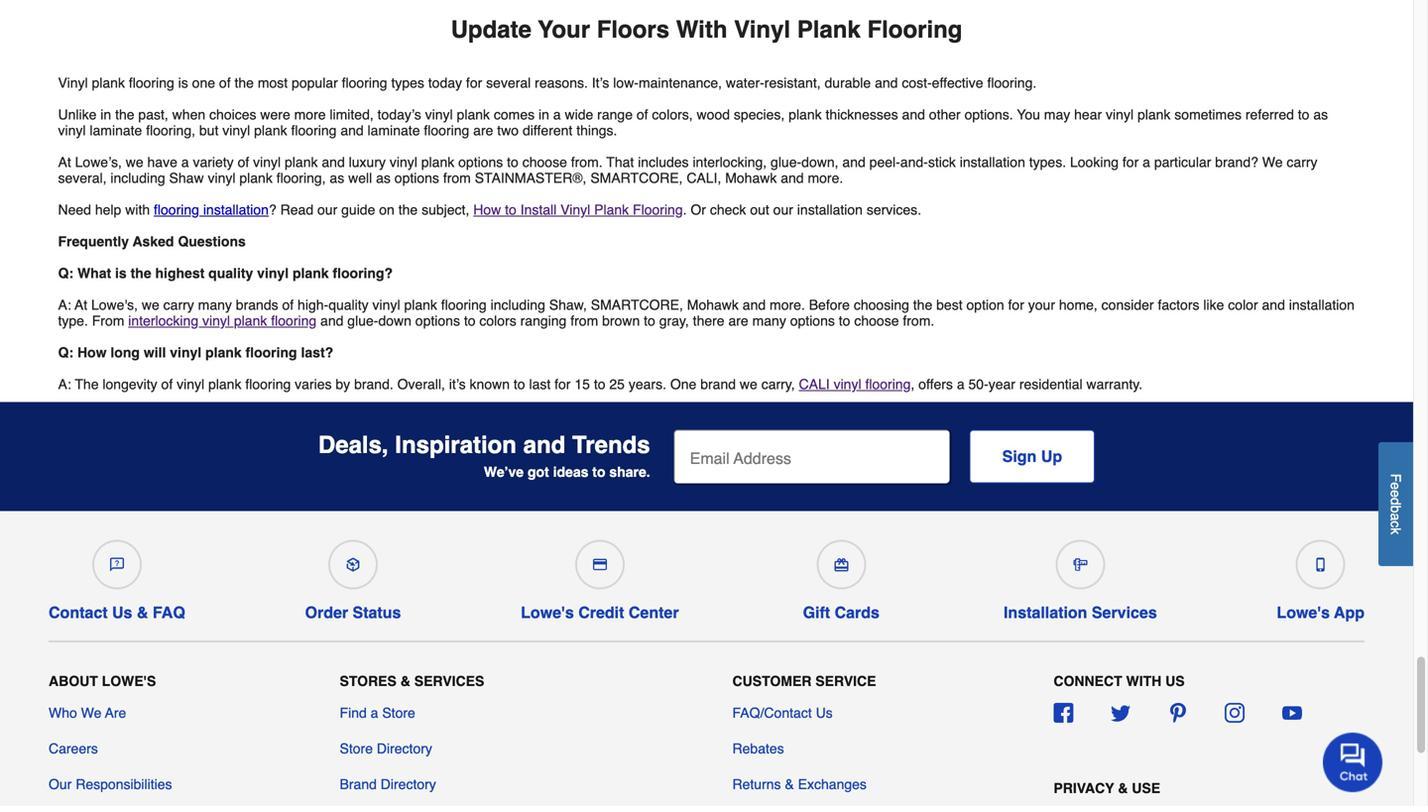 Task type: describe. For each thing, give the bounding box(es) containing it.
you
[[1017, 107, 1041, 123]]

lowe's app
[[1277, 604, 1365, 622]]

customer service
[[733, 674, 877, 690]]

frequently asked questions
[[58, 234, 246, 250]]

vinyl down 'q: how long will vinyl plank flooring last?'
[[177, 377, 204, 392]]

several,
[[58, 170, 107, 186]]

carry,
[[762, 377, 795, 392]]

to left last
[[514, 377, 525, 392]]

types
[[391, 75, 425, 91]]

us for contact
[[112, 604, 132, 622]]

flooring right "were"
[[291, 123, 337, 138]]

1 . from the left
[[683, 202, 687, 218]]

and up last?
[[320, 313, 344, 329]]

1 horizontal spatial from.
[[903, 313, 935, 329]]

durable
[[825, 75, 871, 91]]

brand directory
[[340, 777, 436, 793]]

2 our from the left
[[773, 202, 794, 218]]

installation up questions
[[203, 202, 269, 218]]

of inside 'at lowe's, we have a variety of vinyl plank and luxury vinyl plank options to choose from. that includes interlocking, glue-down, and peel-and-stick installation types. looking for a particular brand? we carry several, including shaw vinyl plank flooring, as well as options from stainmaster®, smartcore, cali, mohawk and more.'
[[238, 154, 249, 170]]

vinyl up lowe's,
[[58, 123, 86, 138]]

warranty.
[[1087, 377, 1143, 392]]

down
[[378, 313, 412, 329]]

year
[[989, 377, 1016, 392]]

credit card image
[[593, 558, 607, 572]]

q: for q: what is the highest quality vinyl plank flooring?
[[58, 265, 73, 281]]

carry inside 'at lowe's, we have a variety of vinyl plank and luxury vinyl plank options to choose from. that includes interlocking, glue-down, and peel-and-stick installation types. looking for a particular brand? we carry several, including shaw vinyl plank flooring, as well as options from stainmaster®, smartcore, cali, mohawk and more.'
[[1287, 154, 1318, 170]]

d
[[1388, 498, 1404, 505]]

mohawk inside 'at lowe's, we have a variety of vinyl plank and luxury vinyl plank options to choose from. that includes interlocking, glue-down, and peel-and-stick installation types. looking for a particular brand? we carry several, including shaw vinyl plank flooring, as well as options from stainmaster®, smartcore, cali, mohawk and more.'
[[725, 170, 777, 186]]

us for faq/contact
[[816, 705, 833, 721]]

range
[[597, 107, 633, 123]]

our responsibilities link
[[49, 775, 172, 795]]

a inside "f e e d b a c k" 'button'
[[1388, 513, 1404, 521]]

quality inside the a: at lowe's, we carry many brands of high-quality vinyl plank flooring including shaw, smartcore, mohawk and more. before choosing the best option for your home, consider factors like color and installation type. from
[[329, 297, 369, 313]]

to left colors
[[464, 313, 476, 329]]

installation services link
[[1004, 532, 1157, 622]]

last?
[[301, 345, 334, 361]]

lowe's for lowe's credit center
[[521, 604, 574, 622]]

plank up unlike
[[92, 75, 125, 91]]

& for privacy & use
[[1118, 781, 1128, 797]]

f e e d b a c k button
[[1379, 442, 1414, 566]]

may
[[1044, 107, 1071, 123]]

installation down the down,
[[797, 202, 863, 218]]

faq
[[153, 604, 185, 622]]

at inside 'at lowe's, we have a variety of vinyl plank and luxury vinyl plank options to choose from. that includes interlocking, glue-down, and peel-and-stick installation types. looking for a particular brand? we carry several, including shaw vinyl plank flooring, as well as options from stainmaster®, smartcore, cali, mohawk and more.'
[[58, 154, 71, 170]]

and right interlocking,
[[781, 170, 804, 186]]

options up cali
[[790, 313, 835, 329]]

what
[[77, 265, 111, 281]]

it's
[[449, 377, 466, 392]]

0 horizontal spatial flooring
[[633, 202, 683, 218]]

vinyl right the hear
[[1106, 107, 1134, 123]]

including inside 'at lowe's, we have a variety of vinyl plank and luxury vinyl plank options to choose from. that includes interlocking, glue-down, and peel-and-stick installation types. looking for a particular brand? we carry several, including shaw vinyl plank flooring, as well as options from stainmaster®, smartcore, cali, mohawk and more.'
[[111, 170, 165, 186]]

like
[[1204, 297, 1225, 313]]

to right 15
[[594, 377, 606, 392]]

on
[[379, 202, 395, 218]]

a inside find a store link
[[371, 705, 378, 721]]

0 horizontal spatial vinyl
[[58, 75, 88, 91]]

years.
[[629, 377, 667, 392]]

twitter image
[[1111, 703, 1131, 723]]

options down the two
[[458, 154, 503, 170]]

k
[[1388, 528, 1404, 535]]

service
[[816, 674, 877, 690]]

1 e from the top
[[1388, 482, 1404, 490]]

pickup image
[[346, 558, 360, 572]]

the left the most
[[235, 75, 254, 91]]

plank left the two
[[457, 107, 490, 123]]

the down frequently asked questions
[[131, 265, 151, 281]]

plank down "q: what is the highest quality vinyl plank flooring?"
[[234, 313, 267, 329]]

how to install vinyl plank flooring link
[[473, 202, 683, 218]]

options right down
[[415, 313, 460, 329]]

one
[[671, 377, 697, 392]]

vinyl up flooring installation link
[[208, 170, 236, 186]]

pinterest image
[[1168, 703, 1188, 723]]

for left 15
[[555, 377, 571, 392]]

privacy & use
[[1054, 781, 1161, 797]]

15
[[575, 377, 590, 392]]

our
[[49, 777, 72, 793]]

will
[[144, 345, 166, 361]]

hear
[[1075, 107, 1102, 123]]

high-
[[298, 297, 329, 313]]

variety
[[193, 154, 234, 170]]

smartcore, inside the a: at lowe's, we carry many brands of high-quality vinyl plank flooring including shaw, smartcore, mohawk and more. before choosing the best option for your home, consider factors like color and installation type. from
[[591, 297, 683, 313]]

for inside the a: at lowe's, we carry many brands of high-quality vinyl plank flooring including shaw, smartcore, mohawk and more. before choosing the best option for your home, consider factors like color and installation type. from
[[1008, 297, 1025, 313]]

plank up the read
[[285, 154, 318, 170]]

stick
[[928, 154, 956, 170]]

0 horizontal spatial glue-
[[348, 313, 378, 329]]

vinyl up brands
[[257, 265, 289, 281]]

plank left more
[[254, 123, 287, 138]]

choose inside 'at lowe's, we have a variety of vinyl plank and luxury vinyl plank options to choose from. that includes interlocking, glue-down, and peel-and-stick installation types. looking for a particular brand? we carry several, including shaw vinyl plank flooring, as well as options from stainmaster®, smartcore, cali, mohawk and more.'
[[523, 154, 567, 170]]

more. inside 'at lowe's, we have a variety of vinyl plank and luxury vinyl plank options to choose from. that includes interlocking, glue-down, and peel-and-stick installation types. looking for a particular brand? we carry several, including shaw vinyl plank flooring, as well as options from stainmaster®, smartcore, cali, mohawk and more.'
[[808, 170, 844, 186]]

things.
[[577, 123, 618, 138]]

choosing
[[854, 297, 910, 313]]

vinyl down today
[[425, 107, 453, 123]]

and left 'peel-'
[[843, 154, 866, 170]]

1 horizontal spatial vinyl
[[561, 202, 591, 218]]

wide
[[565, 107, 594, 123]]

returns & exchanges link
[[733, 775, 867, 795]]

to left install
[[505, 202, 517, 218]]

a: the longevity of vinyl plank flooring varies by brand. overall, it's known to last for 15 to 25 years. one brand we carry, cali vinyl flooring , offers a 50-year residential warranty.
[[58, 377, 1143, 392]]

a right have
[[181, 154, 189, 170]]

1 horizontal spatial store
[[382, 705, 415, 721]]

guide
[[341, 202, 375, 218]]

out
[[750, 202, 770, 218]]

vinyl right cali
[[834, 377, 862, 392]]

and right "there"
[[743, 297, 766, 313]]

vinyl right luxury
[[390, 154, 418, 170]]

flooring down shaw
[[154, 202, 199, 218]]

plank down resistant,
[[789, 107, 822, 123]]

the right on
[[399, 202, 418, 218]]

brand directory link
[[340, 775, 436, 795]]

plank down 'q: how long will vinyl plank flooring last?'
[[208, 377, 242, 392]]

up
[[1041, 447, 1063, 466]]

at lowe's, we have a variety of vinyl plank and luxury vinyl plank options to choose from. that includes interlocking, glue-down, and peel-and-stick installation types. looking for a particular brand? we carry several, including shaw vinyl plank flooring, as well as options from stainmaster®, smartcore, cali, mohawk and more.
[[58, 154, 1318, 186]]

we inside 'at lowe's, we have a variety of vinyl plank and luxury vinyl plank options to choose from. that includes interlocking, glue-down, and peel-and-stick installation types. looking for a particular brand? we carry several, including shaw vinyl plank flooring, as well as options from stainmaster®, smartcore, cali, mohawk and more.'
[[126, 154, 143, 170]]

glue- inside 'at lowe's, we have a variety of vinyl plank and luxury vinyl plank options to choose from. that includes interlocking, glue-down, and peel-and-stick installation types. looking for a particular brand? we carry several, including shaw vinyl plank flooring, as well as options from stainmaster®, smartcore, cali, mohawk and more.'
[[771, 154, 802, 170]]

shaw,
[[549, 297, 587, 313]]

f
[[1388, 474, 1404, 482]]

flooring up last?
[[271, 313, 317, 329]]

vinyl right the but
[[222, 123, 250, 138]]

lowe's,
[[75, 154, 122, 170]]

known
[[470, 377, 510, 392]]

customer
[[733, 674, 812, 690]]

find a store link
[[340, 703, 415, 723]]

customer care image
[[110, 558, 124, 572]]

vinyl right will
[[170, 345, 202, 361]]

& left faq
[[137, 604, 148, 622]]

low-
[[613, 75, 639, 91]]

facebook image
[[1054, 703, 1074, 723]]

long
[[111, 345, 140, 361]]

overall,
[[397, 377, 445, 392]]

2 e from the top
[[1388, 490, 1404, 498]]

are
[[105, 705, 126, 721]]

and left 'cost-'
[[875, 75, 898, 91]]

1 horizontal spatial from
[[571, 313, 598, 329]]

asked
[[133, 234, 174, 250]]

home,
[[1059, 297, 1098, 313]]

residential
[[1020, 377, 1083, 392]]

find a store
[[340, 705, 415, 721]]

about
[[49, 674, 98, 690]]

flooring left offers
[[866, 377, 911, 392]]

it's
[[592, 75, 610, 91]]

to inside unlike in the past, when choices were more limited, today's vinyl plank comes in a wide range of colors, wood species, plank thicknesses and other options. you may hear vinyl plank sometimes referred to as vinyl laminate flooring, but vinyl plank flooring and laminate flooring are two different things.
[[1298, 107, 1310, 123]]

1 laminate from the left
[[90, 123, 142, 138]]

2 in from the left
[[539, 107, 550, 123]]

help
[[95, 202, 121, 218]]

order status
[[305, 604, 401, 622]]

rebates
[[733, 741, 784, 757]]

q: for q: how long will vinyl plank flooring last?
[[58, 345, 73, 361]]

Email Address email field
[[674, 430, 950, 484]]

a left 50-
[[957, 377, 965, 392]]

plank down "interlocking vinyl plank flooring" link
[[205, 345, 242, 361]]

and right color
[[1262, 297, 1286, 313]]

thicknesses
[[826, 107, 898, 123]]

sign up
[[1003, 447, 1063, 466]]

interlocking vinyl plank flooring and glue-down options to colors ranging from brown to gray, there are many options to choose from.
[[128, 313, 935, 329]]

1 vertical spatial plank
[[594, 202, 629, 218]]

of inside unlike in the past, when choices were more limited, today's vinyl plank comes in a wide range of colors, wood species, plank thicknesses and other options. you may hear vinyl plank sometimes referred to as vinyl laminate flooring, but vinyl plank flooring and laminate flooring are two different things.
[[637, 107, 648, 123]]

options up subject,
[[395, 170, 439, 186]]

flooring inside the a: at lowe's, we carry many brands of high-quality vinyl plank flooring including shaw, smartcore, mohawk and more. before choosing the best option for your home, consider factors like color and installation type. from
[[441, 297, 487, 313]]

many inside the a: at lowe's, we carry many brands of high-quality vinyl plank flooring including shaw, smartcore, mohawk and more. before choosing the best option for your home, consider factors like color and installation type. from
[[198, 297, 232, 313]]

particular
[[1155, 154, 1212, 170]]

1 horizontal spatial are
[[729, 313, 749, 329]]

water-
[[726, 75, 765, 91]]

?
[[269, 202, 277, 218]]

cards
[[835, 604, 880, 622]]

0 vertical spatial flooring
[[868, 16, 963, 43]]

lowe's credit center
[[521, 604, 679, 622]]

varies
[[295, 377, 332, 392]]

0 horizontal spatial services
[[414, 674, 484, 690]]

who
[[49, 705, 77, 721]]

carry inside the a: at lowe's, we carry many brands of high-quality vinyl plank flooring including shaw, smartcore, mohawk and more. before choosing the best option for your home, consider factors like color and installation type. from
[[163, 297, 194, 313]]

0 horizontal spatial as
[[330, 170, 344, 186]]

ideas
[[553, 464, 589, 480]]

have
[[147, 154, 177, 170]]

a: at lowe's, we carry many brands of high-quality vinyl plank flooring including shaw, smartcore, mohawk and more. before choosing the best option for your home, consider factors like color and installation type. from
[[58, 297, 1355, 329]]

from
[[92, 313, 124, 329]]

,
[[911, 377, 915, 392]]

interlocking
[[128, 313, 199, 329]]

0 horizontal spatial lowe's
[[102, 674, 156, 690]]

consider
[[1102, 297, 1154, 313]]

color
[[1228, 297, 1259, 313]]

1 our from the left
[[317, 202, 338, 218]]

exchanges
[[798, 777, 867, 793]]

and left other
[[902, 107, 926, 123]]

flooring left last?
[[246, 345, 297, 361]]



Task type: vqa. For each thing, say whether or not it's contained in the screenshot.
rightmost "Resets"
no



Task type: locate. For each thing, give the bounding box(es) containing it.
a: for a: at lowe's, we carry many brands of high-quality vinyl plank flooring including shaw, smartcore, mohawk and more. before choosing the best option for your home, consider factors like color and installation type. from
[[58, 297, 71, 313]]

to left choosing
[[839, 313, 851, 329]]

gray,
[[659, 313, 689, 329]]

0 vertical spatial quality
[[209, 265, 253, 281]]

from. inside 'at lowe's, we have a variety of vinyl plank and luxury vinyl plank options to choose from. that includes interlocking, glue-down, and peel-and-stick installation types. looking for a particular brand? we carry several, including shaw vinyl plank flooring, as well as options from stainmaster®, smartcore, cali, mohawk and more.'
[[571, 154, 603, 170]]

c
[[1388, 521, 1404, 528]]

1 vertical spatial how
[[77, 345, 107, 361]]

of right "variety"
[[238, 154, 249, 170]]

but
[[199, 123, 219, 138]]

who we are link
[[49, 703, 126, 723]]

we inside the a: at lowe's, we carry many brands of high-quality vinyl plank flooring including shaw, smartcore, mohawk and more. before choosing the best option for your home, consider factors like color and installation type. from
[[142, 297, 160, 313]]

2 vertical spatial vinyl
[[561, 202, 591, 218]]

trends
[[572, 432, 650, 459]]

1 horizontal spatial how
[[473, 202, 501, 218]]

about lowe's
[[49, 674, 156, 690]]

is
[[178, 75, 188, 91], [115, 265, 127, 281]]

from left brown
[[571, 313, 598, 329]]

vinyl
[[425, 107, 453, 123], [1106, 107, 1134, 123], [58, 123, 86, 138], [222, 123, 250, 138], [253, 154, 281, 170], [390, 154, 418, 170], [208, 170, 236, 186], [257, 265, 289, 281], [373, 297, 400, 313], [202, 313, 230, 329], [170, 345, 202, 361], [177, 377, 204, 392], [834, 377, 862, 392]]

b
[[1388, 505, 1404, 513]]

1 vertical spatial we
[[81, 705, 102, 721]]

0 vertical spatial from
[[443, 170, 471, 186]]

directory
[[377, 741, 432, 757], [381, 777, 436, 793]]

flooring right down
[[441, 297, 487, 313]]

more. left 'peel-'
[[808, 170, 844, 186]]

lowe's inside lowe's app link
[[1277, 604, 1330, 622]]

0 vertical spatial including
[[111, 170, 165, 186]]

1 horizontal spatial laminate
[[368, 123, 420, 138]]

1 a: from the top
[[58, 297, 71, 313]]

1 vertical spatial carry
[[163, 297, 194, 313]]

need help with flooring installation ? read our guide on the subject, how to install vinyl plank flooring . or check out our installation services .
[[58, 202, 922, 218]]

highest
[[155, 265, 205, 281]]

1 horizontal spatial quality
[[329, 297, 369, 313]]

0 horizontal spatial carry
[[163, 297, 194, 313]]

and up luxury
[[341, 123, 364, 138]]

flooring left or
[[633, 202, 683, 218]]

read
[[280, 202, 314, 218]]

more. inside the a: at lowe's, we carry many brands of high-quality vinyl plank flooring including shaw, smartcore, mohawk and more. before choosing the best option for your home, consider factors like color and installation type. from
[[770, 297, 805, 313]]

we right brand?
[[1263, 154, 1283, 170]]

flooring up 'cost-'
[[868, 16, 963, 43]]

dimensions image
[[1074, 558, 1088, 572]]

1 horizontal spatial is
[[178, 75, 188, 91]]

1 horizontal spatial services
[[1092, 604, 1157, 622]]

0 horizontal spatial us
[[112, 604, 132, 622]]

for right today
[[466, 75, 482, 91]]

& for stores & services
[[401, 674, 411, 690]]

lowe's up "are"
[[102, 674, 156, 690]]

glue- down species,
[[771, 154, 802, 170]]

a: left the on the left of page
[[58, 377, 71, 392]]

your
[[1029, 297, 1056, 313]]

0 vertical spatial vinyl
[[734, 16, 791, 43]]

to inside "deals, inspiration and trends we've got ideas to share."
[[593, 464, 606, 480]]

of right one
[[219, 75, 231, 91]]

flooring, inside unlike in the past, when choices were more limited, today's vinyl plank comes in a wide range of colors, wood species, plank thicknesses and other options. you may hear vinyl plank sometimes referred to as vinyl laminate flooring, but vinyl plank flooring and laminate flooring are two different things.
[[146, 123, 195, 138]]

1 vertical spatial from.
[[903, 313, 935, 329]]

0 horizontal spatial is
[[115, 265, 127, 281]]

are right "there"
[[729, 313, 749, 329]]

installation inside the a: at lowe's, we carry many brands of high-quality vinyl plank flooring including shaw, smartcore, mohawk and more. before choosing the best option for your home, consider factors like color and installation type. from
[[1289, 297, 1355, 313]]

1 horizontal spatial carry
[[1287, 154, 1318, 170]]

2 laminate from the left
[[368, 123, 420, 138]]

plank up the ?
[[239, 170, 273, 186]]

a inside unlike in the past, when choices were more limited, today's vinyl plank comes in a wide range of colors, wood species, plank thicknesses and other options. you may hear vinyl plank sometimes referred to as vinyl laminate flooring, but vinyl plank flooring and laminate flooring are two different things.
[[553, 107, 561, 123]]

1 vertical spatial choose
[[855, 313, 899, 329]]

and-
[[901, 154, 928, 170]]

1 horizontal spatial including
[[491, 297, 546, 313]]

1 vertical spatial at
[[75, 297, 87, 313]]

lowe's left app
[[1277, 604, 1330, 622]]

for inside 'at lowe's, we have a variety of vinyl plank and luxury vinyl plank options to choose from. that includes interlocking, glue-down, and peel-and-stick installation types. looking for a particular brand? we carry several, including shaw vinyl plank flooring, as well as options from stainmaster®, smartcore, cali, mohawk and more.'
[[1123, 154, 1139, 170]]

installation down options.
[[960, 154, 1026, 170]]

or
[[691, 202, 706, 218]]

1 vertical spatial flooring,
[[277, 170, 326, 186]]

1 horizontal spatial glue-
[[771, 154, 802, 170]]

of right range
[[637, 107, 648, 123]]

cost-
[[902, 75, 932, 91]]

1 vertical spatial smartcore,
[[591, 297, 683, 313]]

0 horizontal spatial in
[[100, 107, 111, 123]]

how up the on the left of page
[[77, 345, 107, 361]]

1 vertical spatial q:
[[58, 345, 73, 361]]

order
[[305, 604, 348, 622]]

0 horizontal spatial plank
[[594, 202, 629, 218]]

smartcore, down things.
[[591, 170, 683, 186]]

sign up form
[[674, 430, 1095, 486]]

store up brand
[[340, 741, 373, 757]]

1 vertical spatial a:
[[58, 377, 71, 392]]

by
[[336, 377, 350, 392]]

plank
[[797, 16, 861, 43], [594, 202, 629, 218]]

flooring up limited,
[[342, 75, 387, 91]]

choose right before
[[855, 313, 899, 329]]

1 horizontal spatial .
[[918, 202, 922, 218]]

0 vertical spatial is
[[178, 75, 188, 91]]

us inside faq/contact us link
[[816, 705, 833, 721]]

& right returns
[[785, 777, 794, 793]]

several
[[486, 75, 531, 91]]

e up 'd'
[[1388, 482, 1404, 490]]

0 horizontal spatial .
[[683, 202, 687, 218]]

smartcore,
[[591, 170, 683, 186], [591, 297, 683, 313]]

directory for store directory
[[377, 741, 432, 757]]

0 horizontal spatial quality
[[209, 265, 253, 281]]

us
[[112, 604, 132, 622], [816, 705, 833, 721]]

our responsibilities
[[49, 777, 172, 793]]

0 vertical spatial flooring,
[[146, 123, 195, 138]]

how
[[473, 202, 501, 218], [77, 345, 107, 361]]

directory up brand directory
[[377, 741, 432, 757]]

plank left colors
[[404, 297, 437, 313]]

vinyl up the ?
[[253, 154, 281, 170]]

different
[[523, 123, 573, 138]]

our right the read
[[317, 202, 338, 218]]

a: left from
[[58, 297, 71, 313]]

is left one
[[178, 75, 188, 91]]

0 horizontal spatial from
[[443, 170, 471, 186]]

1 vertical spatial directory
[[381, 777, 436, 793]]

q: what is the highest quality vinyl plank flooring?
[[58, 265, 393, 281]]

find
[[340, 705, 367, 721]]

the inside the a: at lowe's, we carry many brands of high-quality vinyl plank flooring including shaw, smartcore, mohawk and more. before choosing the best option for your home, consider factors like color and installation type. from
[[914, 297, 933, 313]]

0 horizontal spatial many
[[198, 297, 232, 313]]

0 vertical spatial choose
[[523, 154, 567, 170]]

0 vertical spatial are
[[473, 123, 493, 138]]

smartcore, inside 'at lowe's, we have a variety of vinyl plank and luxury vinyl plank options to choose from. that includes interlocking, glue-down, and peel-and-stick installation types. looking for a particular brand? we carry several, including shaw vinyl plank flooring, as well as options from stainmaster®, smartcore, cali, mohawk and more.'
[[591, 170, 683, 186]]

a left particular
[[1143, 154, 1151, 170]]

plank up durable
[[797, 16, 861, 43]]

plank left the sometimes
[[1138, 107, 1171, 123]]

0 horizontal spatial we
[[81, 705, 102, 721]]

chat invite button image
[[1323, 732, 1384, 793]]

of left high-
[[282, 297, 294, 313]]

1 vertical spatial we
[[142, 297, 160, 313]]

a: inside the a: at lowe's, we carry many brands of high-quality vinyl plank flooring including shaw, smartcore, mohawk and more. before choosing the best option for your home, consider factors like color and installation type. from
[[58, 297, 71, 313]]

vinyl up the water-
[[734, 16, 791, 43]]

longevity
[[103, 377, 157, 392]]

as left well
[[330, 170, 344, 186]]

2 . from the left
[[918, 202, 922, 218]]

1 horizontal spatial flooring
[[868, 16, 963, 43]]

0 vertical spatial we
[[126, 154, 143, 170]]

laminate up luxury
[[368, 123, 420, 138]]

0 horizontal spatial laminate
[[90, 123, 142, 138]]

we inside 'at lowe's, we have a variety of vinyl plank and luxury vinyl plank options to choose from. that includes interlocking, glue-down, and peel-and-stick installation types. looking for a particular brand? we carry several, including shaw vinyl plank flooring, as well as options from stainmaster®, smartcore, cali, mohawk and more.'
[[1263, 154, 1283, 170]]

q:
[[58, 265, 73, 281], [58, 345, 73, 361]]

gift card image
[[835, 558, 848, 572]]

as inside unlike in the past, when choices were more limited, today's vinyl plank comes in a wide range of colors, wood species, plank thicknesses and other options. you may hear vinyl plank sometimes referred to as vinyl laminate flooring, but vinyl plank flooring and laminate flooring are two different things.
[[1314, 107, 1329, 123]]

1 vertical spatial services
[[414, 674, 484, 690]]

2 horizontal spatial as
[[1314, 107, 1329, 123]]

0 horizontal spatial at
[[58, 154, 71, 170]]

2 horizontal spatial vinyl
[[734, 16, 791, 43]]

credit
[[579, 604, 624, 622]]

2 horizontal spatial lowe's
[[1277, 604, 1330, 622]]

store directory
[[340, 741, 432, 757]]

0 vertical spatial smartcore,
[[591, 170, 683, 186]]

shaw
[[169, 170, 204, 186]]

we left "are"
[[81, 705, 102, 721]]

0 horizontal spatial from.
[[571, 154, 603, 170]]

1 horizontal spatial more.
[[808, 170, 844, 186]]

1 vertical spatial from
[[571, 313, 598, 329]]

1 horizontal spatial many
[[753, 313, 787, 329]]

1 horizontal spatial choose
[[855, 313, 899, 329]]

the left best
[[914, 297, 933, 313]]

0 vertical spatial a:
[[58, 297, 71, 313]]

youtube image
[[1283, 703, 1302, 723]]

0 vertical spatial how
[[473, 202, 501, 218]]

& right stores
[[401, 674, 411, 690]]

vinyl up 'q: how long will vinyl plank flooring last?'
[[202, 313, 230, 329]]

0 vertical spatial more.
[[808, 170, 844, 186]]

e
[[1388, 482, 1404, 490], [1388, 490, 1404, 498]]

2 a: from the top
[[58, 377, 71, 392]]

with
[[676, 16, 728, 43]]

peel-
[[870, 154, 901, 170]]

0 vertical spatial mohawk
[[725, 170, 777, 186]]

plank inside the a: at lowe's, we carry many brands of high-quality vinyl plank flooring including shaw, smartcore, mohawk and more. before choosing the best option for your home, consider factors like color and installation type. from
[[404, 297, 437, 313]]

including
[[111, 170, 165, 186], [491, 297, 546, 313]]

unlike
[[58, 107, 97, 123]]

flooring up past,
[[129, 75, 174, 91]]

sign
[[1003, 447, 1037, 466]]

installation inside 'at lowe's, we have a variety of vinyl plank and luxury vinyl plank options to choose from. that includes interlocking, glue-down, and peel-and-stick installation types. looking for a particular brand? we carry several, including shaw vinyl plank flooring, as well as options from stainmaster®, smartcore, cali, mohawk and more.'
[[960, 154, 1026, 170]]

mobile image
[[1314, 558, 1328, 572]]

brand
[[340, 777, 377, 793]]

species,
[[734, 107, 785, 123]]

& inside 'link'
[[785, 777, 794, 793]]

lowe's for lowe's app
[[1277, 604, 1330, 622]]

brand
[[701, 377, 736, 392]]

flooring
[[129, 75, 174, 91], [342, 75, 387, 91], [291, 123, 337, 138], [424, 123, 470, 138], [154, 202, 199, 218], [441, 297, 487, 313], [271, 313, 317, 329], [246, 345, 297, 361], [245, 377, 291, 392], [866, 377, 911, 392]]

0 vertical spatial from.
[[571, 154, 603, 170]]

to inside 'at lowe's, we have a variety of vinyl plank and luxury vinyl plank options to choose from. that includes interlocking, glue-down, and peel-and-stick installation types. looking for a particular brand? we carry several, including shaw vinyl plank flooring, as well as options from stainmaster®, smartcore, cali, mohawk and more.'
[[507, 154, 519, 170]]

services inside installation services link
[[1092, 604, 1157, 622]]

laminate
[[90, 123, 142, 138], [368, 123, 420, 138]]

0 horizontal spatial flooring,
[[146, 123, 195, 138]]

q: down type.
[[58, 345, 73, 361]]

1 vertical spatial is
[[115, 265, 127, 281]]

at inside the a: at lowe's, we carry many brands of high-quality vinyl plank flooring including shaw, smartcore, mohawk and more. before choosing the best option for your home, consider factors like color and installation type. from
[[75, 297, 87, 313]]

f e e d b a c k
[[1388, 474, 1404, 535]]

when
[[172, 107, 206, 123]]

with
[[125, 202, 150, 218]]

the
[[75, 377, 99, 392]]

we left have
[[126, 154, 143, 170]]

flooring down today
[[424, 123, 470, 138]]

us right contact
[[112, 604, 132, 622]]

check
[[710, 202, 746, 218]]

with
[[1127, 674, 1162, 690]]

interlocking,
[[693, 154, 767, 170]]

are
[[473, 123, 493, 138], [729, 313, 749, 329]]

a left wide
[[553, 107, 561, 123]]

1 horizontal spatial as
[[376, 170, 391, 186]]

1 vertical spatial are
[[729, 313, 749, 329]]

1 vertical spatial store
[[340, 741, 373, 757]]

to left 'gray,'
[[644, 313, 656, 329]]

many
[[198, 297, 232, 313], [753, 313, 787, 329]]

& for returns & exchanges
[[785, 777, 794, 793]]

instagram image
[[1225, 703, 1245, 723]]

well
[[348, 170, 372, 186]]

privacy
[[1054, 781, 1115, 797]]

services
[[867, 202, 918, 218]]

2 vertical spatial we
[[740, 377, 758, 392]]

from inside 'at lowe's, we have a variety of vinyl plank and luxury vinyl plank options to choose from. that includes interlocking, glue-down, and peel-and-stick installation types. looking for a particular brand? we carry several, including shaw vinyl plank flooring, as well as options from stainmaster®, smartcore, cali, mohawk and more.'
[[443, 170, 471, 186]]

at left lowe's,
[[58, 154, 71, 170]]

connect with us
[[1054, 674, 1185, 690]]

ranging
[[520, 313, 567, 329]]

mohawk inside the a: at lowe's, we carry many brands of high-quality vinyl plank flooring including shaw, smartcore, mohawk and more. before choosing the best option for your home, consider factors like color and installation type. from
[[687, 297, 739, 313]]

1 vertical spatial us
[[816, 705, 833, 721]]

1 vertical spatial more.
[[770, 297, 805, 313]]

carry down referred
[[1287, 154, 1318, 170]]

1 horizontal spatial flooring,
[[277, 170, 326, 186]]

in right comes
[[539, 107, 550, 123]]

0 horizontal spatial choose
[[523, 154, 567, 170]]

responsibilities
[[76, 777, 172, 793]]

stainmaster®,
[[475, 170, 587, 186]]

1 horizontal spatial in
[[539, 107, 550, 123]]

flooring left varies
[[245, 377, 291, 392]]

0 vertical spatial plank
[[797, 16, 861, 43]]

0 horizontal spatial our
[[317, 202, 338, 218]]

0 vertical spatial store
[[382, 705, 415, 721]]

flooring, inside 'at lowe's, we have a variety of vinyl plank and luxury vinyl plank options to choose from. that includes interlocking, glue-down, and peel-and-stick installation types. looking for a particular brand? we carry several, including shaw vinyl plank flooring, as well as options from stainmaster®, smartcore, cali, mohawk and more.'
[[277, 170, 326, 186]]

1 smartcore, from the top
[[591, 170, 683, 186]]

2 smartcore, from the top
[[591, 297, 683, 313]]

. left or
[[683, 202, 687, 218]]

who we are
[[49, 705, 126, 721]]

referred
[[1246, 107, 1295, 123]]

0 vertical spatial us
[[112, 604, 132, 622]]

directory for brand directory
[[381, 777, 436, 793]]

choose down different
[[523, 154, 567, 170]]

us down customer service
[[816, 705, 833, 721]]

. down "and-"
[[918, 202, 922, 218]]

includes
[[638, 154, 689, 170]]

1 vertical spatial mohawk
[[687, 297, 739, 313]]

and left well
[[322, 154, 345, 170]]

vinyl right install
[[561, 202, 591, 218]]

1 vertical spatial quality
[[329, 297, 369, 313]]

0 vertical spatial q:
[[58, 265, 73, 281]]

lowe's credit center link
[[521, 532, 679, 622]]

vinyl inside the a: at lowe's, we carry many brands of high-quality vinyl plank flooring including shaw, smartcore, mohawk and more. before choosing the best option for your home, consider factors like color and installation type. from
[[373, 297, 400, 313]]

1 horizontal spatial plank
[[797, 16, 861, 43]]

& left use
[[1118, 781, 1128, 797]]

2 q: from the top
[[58, 345, 73, 361]]

us inside contact us & faq link
[[112, 604, 132, 622]]

1 horizontal spatial at
[[75, 297, 87, 313]]

glue-
[[771, 154, 802, 170], [348, 313, 378, 329]]

&
[[137, 604, 148, 622], [401, 674, 411, 690], [785, 777, 794, 793], [1118, 781, 1128, 797]]

careers link
[[49, 739, 98, 759]]

1 vertical spatial glue-
[[348, 313, 378, 329]]

1 horizontal spatial we
[[1263, 154, 1283, 170]]

a: for a: the longevity of vinyl plank flooring varies by brand. overall, it's known to last for 15 to 25 years. one brand we carry, cali vinyl flooring , offers a 50-year residential warranty.
[[58, 377, 71, 392]]

store down stores & services
[[382, 705, 415, 721]]

0 horizontal spatial are
[[473, 123, 493, 138]]

0 horizontal spatial including
[[111, 170, 165, 186]]

services up connect with us
[[1092, 604, 1157, 622]]

1 vertical spatial including
[[491, 297, 546, 313]]

quality down questions
[[209, 265, 253, 281]]

plank
[[92, 75, 125, 91], [457, 107, 490, 123], [789, 107, 822, 123], [1138, 107, 1171, 123], [254, 123, 287, 138], [285, 154, 318, 170], [421, 154, 455, 170], [239, 170, 273, 186], [293, 265, 329, 281], [404, 297, 437, 313], [234, 313, 267, 329], [205, 345, 242, 361], [208, 377, 242, 392]]

wood
[[697, 107, 730, 123]]

vinyl up unlike
[[58, 75, 88, 91]]

the inside unlike in the past, when choices were more limited, today's vinyl plank comes in a wide range of colors, wood species, plank thicknesses and other options. you may hear vinyl plank sometimes referred to as vinyl laminate flooring, but vinyl plank flooring and laminate flooring are two different things.
[[115, 107, 134, 123]]

for right looking
[[1123, 154, 1139, 170]]

1 vertical spatial flooring
[[633, 202, 683, 218]]

0 horizontal spatial store
[[340, 741, 373, 757]]

comes
[[494, 107, 535, 123]]

down,
[[802, 154, 839, 170]]

are left the two
[[473, 123, 493, 138]]

plank up high-
[[293, 265, 329, 281]]

0 horizontal spatial how
[[77, 345, 107, 361]]

installation right color
[[1289, 297, 1355, 313]]

0 vertical spatial directory
[[377, 741, 432, 757]]

plank up subject,
[[421, 154, 455, 170]]

to right the ideas on the bottom left of page
[[593, 464, 606, 480]]

and inside "deals, inspiration and trends we've got ideas to share."
[[523, 432, 566, 459]]

1 q: from the top
[[58, 265, 73, 281]]

including inside the a: at lowe's, we carry many brands of high-quality vinyl plank flooring including shaw, smartcore, mohawk and more. before choosing the best option for your home, consider factors like color and installation type. from
[[491, 297, 546, 313]]

of inside the a: at lowe's, we carry many brands of high-quality vinyl plank flooring including shaw, smartcore, mohawk and more. before choosing the best option for your home, consider factors like color and installation type. from
[[282, 297, 294, 313]]

0 horizontal spatial more.
[[770, 297, 805, 313]]

1 horizontal spatial us
[[816, 705, 833, 721]]

0 vertical spatial glue-
[[771, 154, 802, 170]]

at left from
[[75, 297, 87, 313]]

1 horizontal spatial lowe's
[[521, 604, 574, 622]]

0 vertical spatial carry
[[1287, 154, 1318, 170]]

we right lowe's,
[[142, 297, 160, 313]]

interlocking vinyl plank flooring link
[[128, 313, 317, 329]]

need
[[58, 202, 91, 218]]

mohawk up brand
[[687, 297, 739, 313]]

more. left before
[[770, 297, 805, 313]]

flooring installation link
[[154, 202, 269, 218]]

1 in from the left
[[100, 107, 111, 123]]

gift
[[803, 604, 831, 622]]

of down will
[[161, 377, 173, 392]]

laminate up lowe's,
[[90, 123, 142, 138]]

are inside unlike in the past, when choices were more limited, today's vinyl plank comes in a wide range of colors, wood species, plank thicknesses and other options. you may hear vinyl plank sometimes referred to as vinyl laminate flooring, but vinyl plank flooring and laminate flooring are two different things.
[[473, 123, 493, 138]]

lowe's inside lowe's credit center link
[[521, 604, 574, 622]]

services up find a store
[[414, 674, 484, 690]]

for left the your
[[1008, 297, 1025, 313]]

0 vertical spatial services
[[1092, 604, 1157, 622]]



